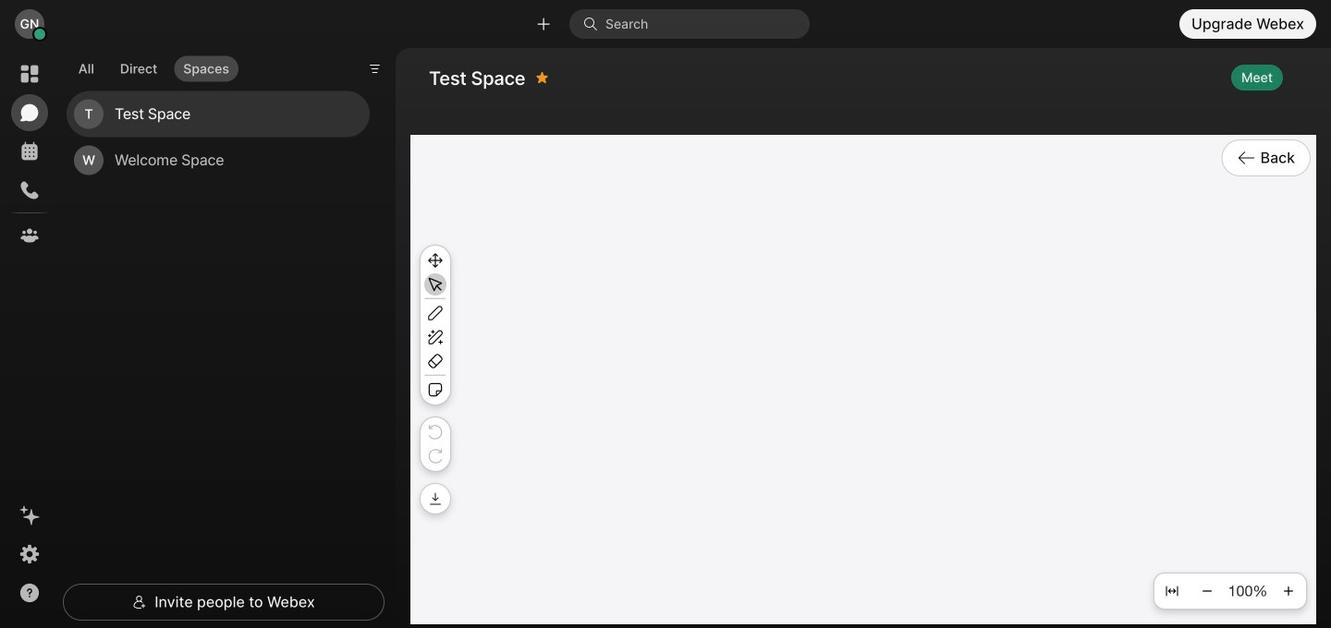 Task type: vqa. For each thing, say whether or not it's contained in the screenshot.
About "menu item"
no



Task type: locate. For each thing, give the bounding box(es) containing it.
navigation
[[0, 48, 59, 629]]

tab list
[[65, 45, 243, 87]]

test space list item
[[67, 91, 370, 137]]



Task type: describe. For each thing, give the bounding box(es) containing it.
webex tab list
[[11, 55, 48, 254]]

welcome space list item
[[67, 137, 370, 184]]



